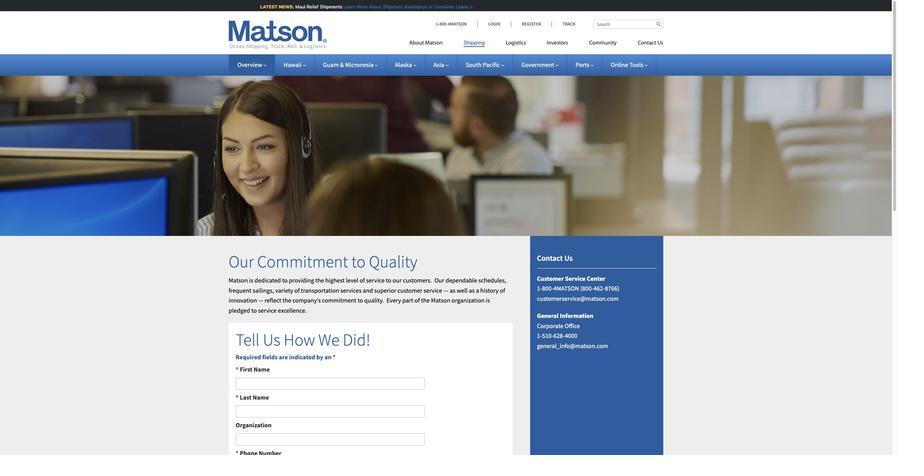 Task type: describe. For each thing, give the bounding box(es) containing it.
ports link
[[576, 61, 594, 69]]

to right pledged
[[252, 307, 257, 315]]

0 vertical spatial 1-
[[436, 21, 440, 27]]

investors
[[547, 40, 568, 46]]

commitment
[[257, 251, 348, 272]]

learn
[[342, 4, 354, 9]]

latest
[[259, 4, 276, 9]]

community
[[589, 40, 617, 46]]

loans
[[455, 4, 468, 9]]

1- inside 'customer service center 1-800-4matson (800-462-8766) customerservice@matson.com'
[[537, 284, 542, 293]]

shipping
[[464, 40, 485, 46]]

center
[[587, 274, 606, 282]]

* for first name
[[236, 365, 239, 373]]

innovation
[[229, 296, 257, 304]]

hawaii link
[[284, 61, 306, 69]]

banner image
[[0, 65, 892, 236]]

overview
[[238, 61, 262, 69]]

tell us how we did! required fields are indicated by an *
[[236, 329, 371, 361]]

general information corporate office 1-510-628-4000 general_info@matson.com
[[537, 312, 609, 350]]

of down providing
[[295, 286, 300, 294]]

Search search field
[[593, 20, 664, 29]]

about matson link
[[410, 37, 453, 51]]

628-
[[554, 332, 565, 340]]

0 horizontal spatial about
[[368, 4, 380, 9]]

community link
[[579, 37, 628, 51]]

tell
[[236, 329, 260, 350]]

search image
[[657, 22, 661, 26]]

asia
[[434, 61, 445, 69]]

providing
[[289, 276, 314, 284]]

variety
[[275, 286, 293, 294]]

shipment
[[382, 4, 402, 9]]

general_info@matson.com
[[537, 342, 609, 350]]

container
[[433, 4, 454, 9]]

track link
[[552, 21, 576, 27]]

2 vertical spatial service
[[258, 307, 277, 315]]

track
[[563, 21, 576, 27]]

customerservice@matson.com link
[[537, 295, 619, 303]]

1 horizontal spatial the
[[316, 276, 324, 284]]

Organization text field
[[236, 433, 425, 446]]

customers.
[[403, 276, 432, 284]]

required
[[236, 353, 261, 361]]

corporate
[[537, 322, 564, 330]]

asia link
[[434, 61, 449, 69]]

alaska link
[[395, 61, 417, 69]]

0 vertical spatial is
[[249, 276, 254, 284]]

history
[[481, 286, 499, 294]]

superior
[[374, 286, 397, 294]]

highest
[[325, 276, 345, 284]]

2 horizontal spatial service
[[424, 286, 442, 294]]

level
[[346, 276, 359, 284]]

510-
[[542, 332, 554, 340]]

organization
[[452, 296, 485, 304]]

us inside 'link'
[[658, 40, 664, 46]]

contact us section
[[522, 236, 672, 455]]

south
[[466, 61, 482, 69]]

>
[[469, 4, 472, 9]]

top menu navigation
[[410, 37, 664, 51]]

us inside the tell us how we did! required fields are indicated by an *
[[263, 329, 281, 350]]

commitment
[[322, 296, 357, 304]]

(800-
[[581, 284, 594, 293]]

contact us inside 'link'
[[638, 40, 664, 46]]

and
[[363, 286, 373, 294]]

login link
[[478, 21, 511, 27]]

organization
[[236, 421, 272, 429]]

matson inside top menu navigation
[[425, 40, 443, 46]]

customer
[[537, 274, 564, 282]]

micronesia
[[345, 61, 374, 69]]

1- inside general information corporate office 1-510-628-4000 general_info@matson.com
[[537, 332, 542, 340]]

guam
[[323, 61, 339, 69]]

government link
[[522, 61, 559, 69]]

alaska
[[395, 61, 412, 69]]

guam & micronesia link
[[323, 61, 378, 69]]

* last name
[[236, 393, 269, 401]]

online tools link
[[611, 61, 648, 69]]

transportation
[[301, 286, 339, 294]]

fields
[[262, 353, 278, 361]]

online
[[611, 61, 629, 69]]

1-800-4matson link
[[436, 21, 478, 27]]

8766)
[[605, 284, 620, 293]]

learn more about shipment assistance or container loans > link
[[342, 4, 472, 9]]

0 vertical spatial service
[[366, 276, 385, 284]]

are
[[279, 353, 288, 361]]

ports
[[576, 61, 590, 69]]

contact us inside section
[[537, 253, 573, 263]]

to left our
[[386, 276, 392, 284]]

about matson
[[410, 40, 443, 46]]

overview link
[[238, 61, 267, 69]]

hawaii
[[284, 61, 302, 69]]

latest news: maui relief shipments learn more about shipment assistance or container loans >
[[259, 4, 472, 9]]

more
[[356, 4, 366, 9]]

south pacific link
[[466, 61, 505, 69]]

pacific
[[483, 61, 500, 69]]

we
[[319, 329, 340, 350]]

0 vertical spatial 4matson
[[448, 21, 467, 27]]

800- inside 'customer service center 1-800-4matson (800-462-8766) customerservice@matson.com'
[[542, 284, 554, 293]]

us inside section
[[565, 253, 573, 263]]

general
[[537, 312, 559, 320]]

logistics
[[506, 40, 526, 46]]

how
[[284, 329, 315, 350]]

last
[[240, 393, 252, 401]]

well
[[457, 286, 468, 294]]

pledged
[[229, 307, 250, 315]]



Task type: locate. For each thing, give the bounding box(es) containing it.
1 horizontal spatial about
[[410, 40, 424, 46]]

1- down the container
[[436, 21, 440, 27]]

as left 'a'
[[469, 286, 475, 294]]

south pacific
[[466, 61, 500, 69]]

quality.
[[365, 296, 384, 304]]

news:
[[278, 4, 293, 9]]

contact us down search image
[[638, 40, 664, 46]]

1 horizontal spatial contact
[[638, 40, 657, 46]]

0 horizontal spatial as
[[450, 286, 456, 294]]

2 horizontal spatial us
[[658, 40, 664, 46]]

* left first
[[236, 365, 239, 373]]

* left last
[[236, 393, 239, 401]]

0 horizontal spatial is
[[249, 276, 254, 284]]

reflect
[[265, 296, 281, 304]]

contact us
[[638, 40, 664, 46], [537, 253, 573, 263]]

4matson down loans
[[448, 21, 467, 27]]

customerservice@matson.com
[[537, 295, 619, 303]]

1 horizontal spatial 800-
[[542, 284, 554, 293]]

contact inside 'link'
[[638, 40, 657, 46]]

the right part
[[421, 296, 430, 304]]

0 vertical spatial contact us
[[638, 40, 664, 46]]

1 vertical spatial contact us
[[537, 253, 573, 263]]

frequent
[[229, 286, 252, 294]]

quality
[[369, 251, 418, 272]]

0 vertical spatial 800-
[[440, 21, 448, 27]]

name down fields
[[254, 365, 270, 373]]

dependable
[[446, 276, 477, 284]]

0 vertical spatial about
[[368, 4, 380, 9]]

us up service
[[565, 253, 573, 263]]

our
[[393, 276, 402, 284]]

1 horizontal spatial contact us
[[638, 40, 664, 46]]

schedules,
[[479, 276, 507, 284]]

4matson inside 'customer service center 1-800-4matson (800-462-8766) customerservice@matson.com'
[[554, 284, 579, 293]]

information
[[560, 312, 594, 320]]

0 horizontal spatial contact
[[537, 253, 563, 263]]

about up alaska link
[[410, 40, 424, 46]]

&
[[340, 61, 344, 69]]

government
[[522, 61, 555, 69]]

None text field
[[236, 406, 425, 418]]

contact up customer
[[537, 253, 563, 263]]

company's
[[293, 296, 321, 304]]

by
[[317, 353, 324, 361]]

first
[[240, 365, 253, 373]]

1 horizontal spatial service
[[366, 276, 385, 284]]

1-800-4matson (800-462-8766) link
[[537, 284, 620, 293]]

1 vertical spatial service
[[424, 286, 442, 294]]

as left the well
[[450, 286, 456, 294]]

* inside the tell us how we did! required fields are indicated by an *
[[333, 353, 336, 361]]

1 as from the left
[[450, 286, 456, 294]]

1-800-4matson
[[436, 21, 467, 27]]

us up fields
[[263, 329, 281, 350]]

a
[[476, 286, 479, 294]]

1 vertical spatial 800-
[[542, 284, 554, 293]]

customer service center 1-800-4matson (800-462-8766) customerservice@matson.com
[[537, 274, 620, 303]]

excellence.
[[278, 307, 307, 315]]

0 horizontal spatial us
[[263, 329, 281, 350]]

the
[[316, 276, 324, 284], [283, 296, 291, 304], [421, 296, 430, 304]]

did!
[[343, 329, 371, 350]]

462-
[[594, 284, 605, 293]]

0 vertical spatial contact
[[638, 40, 657, 46]]

is up frequent
[[249, 276, 254, 284]]

0 horizontal spatial —
[[258, 296, 263, 304]]

about
[[368, 4, 380, 9], [410, 40, 424, 46]]

2 as from the left
[[469, 286, 475, 294]]

investors link
[[537, 37, 579, 51]]

* first name
[[236, 365, 270, 373]]

the up transportation
[[316, 276, 324, 284]]

name
[[254, 365, 270, 373], [253, 393, 269, 401]]

matson up asia
[[425, 40, 443, 46]]

0 vertical spatial —
[[444, 286, 449, 294]]

0 horizontal spatial 800-
[[440, 21, 448, 27]]

1 horizontal spatial is
[[486, 296, 490, 304]]

1 vertical spatial —
[[258, 296, 263, 304]]

1 vertical spatial contact
[[537, 253, 563, 263]]

service down the "customers."
[[424, 286, 442, 294]]

our commitment to quality
[[229, 251, 418, 272]]

service
[[366, 276, 385, 284], [424, 286, 442, 294], [258, 307, 277, 315]]

of right part
[[415, 296, 420, 304]]

login
[[488, 21, 501, 27]]

as
[[450, 286, 456, 294], [469, 286, 475, 294]]

the down 'variety' at the bottom of page
[[283, 296, 291, 304]]

1 horizontal spatial —
[[444, 286, 449, 294]]

1 vertical spatial 1-
[[537, 284, 542, 293]]

us down search image
[[658, 40, 664, 46]]

name for * first name
[[254, 365, 270, 373]]

part
[[403, 296, 414, 304]]

shipments
[[319, 4, 341, 9]]

contact up tools
[[638, 40, 657, 46]]

of right the level
[[360, 276, 365, 284]]

2 vertical spatial us
[[263, 329, 281, 350]]

online tools
[[611, 61, 644, 69]]

— down sailings, on the bottom left of page
[[258, 296, 263, 304]]

or
[[427, 4, 432, 9]]

dedicated
[[255, 276, 281, 284]]

of right history
[[500, 286, 505, 294]]

about inside top menu navigation
[[410, 40, 424, 46]]

office
[[565, 322, 580, 330]]

tools
[[630, 61, 644, 69]]

1 vertical spatial is
[[486, 296, 490, 304]]

is down history
[[486, 296, 490, 304]]

1- down corporate
[[537, 332, 542, 340]]

shipping link
[[453, 37, 496, 51]]

1 vertical spatial matson
[[229, 276, 248, 284]]

0 horizontal spatial the
[[283, 296, 291, 304]]

to down and
[[358, 296, 363, 304]]

— left the well
[[444, 286, 449, 294]]

us
[[658, 40, 664, 46], [565, 253, 573, 263], [263, 329, 281, 350]]

1 horizontal spatial 4matson
[[554, 284, 579, 293]]

name right last
[[253, 393, 269, 401]]

about right the more
[[368, 4, 380, 9]]

1 vertical spatial us
[[565, 253, 573, 263]]

0 vertical spatial name
[[254, 365, 270, 373]]

1-510-628-4000 link
[[537, 332, 578, 340]]

0 vertical spatial us
[[658, 40, 664, 46]]

0 horizontal spatial service
[[258, 307, 277, 315]]

matson left organization on the bottom right of the page
[[431, 296, 451, 304]]

customer
[[398, 286, 423, 294]]

services
[[341, 286, 362, 294]]

1- down customer
[[537, 284, 542, 293]]

1 horizontal spatial as
[[469, 286, 475, 294]]

indicated
[[289, 353, 315, 361]]

matson up frequent
[[229, 276, 248, 284]]

contact us up customer
[[537, 253, 573, 263]]

1 vertical spatial about
[[410, 40, 424, 46]]

our
[[229, 251, 254, 272]]

contact inside section
[[537, 253, 563, 263]]

800- down the container
[[440, 21, 448, 27]]

service up and
[[366, 276, 385, 284]]

matson
[[425, 40, 443, 46], [229, 276, 248, 284], [431, 296, 451, 304]]

1 vertical spatial 4matson
[[554, 284, 579, 293]]

1 horizontal spatial us
[[565, 253, 573, 263]]

2 vertical spatial 1-
[[537, 332, 542, 340]]

of
[[360, 276, 365, 284], [295, 286, 300, 294], [500, 286, 505, 294], [415, 296, 420, 304]]

service
[[566, 274, 586, 282]]

relief
[[306, 4, 317, 9]]

1 vertical spatial *
[[236, 365, 239, 373]]

assistance
[[403, 4, 426, 9]]

matson is dedicated to providing the highest level of service to our customers.  our dependable schedules, frequent sailings, variety of transportation services and superior customer service — as well as a history of innovation — reflect the company's commitment to quality.  every part of the matson organization is pledged to service excellence.
[[229, 276, 507, 315]]

blue matson logo with ocean, shipping, truck, rail and logistics written beneath it. image
[[229, 21, 327, 49]]

to up the level
[[352, 251, 366, 272]]

1 vertical spatial name
[[253, 393, 269, 401]]

name for * last name
[[253, 393, 269, 401]]

0 horizontal spatial contact us
[[537, 253, 573, 263]]

register
[[522, 21, 542, 27]]

sailings,
[[253, 286, 274, 294]]

register link
[[511, 21, 552, 27]]

0 vertical spatial matson
[[425, 40, 443, 46]]

1-
[[436, 21, 440, 27], [537, 284, 542, 293], [537, 332, 542, 340]]

* for last name
[[236, 393, 239, 401]]

0 vertical spatial *
[[333, 353, 336, 361]]

None search field
[[593, 20, 664, 29]]

service down reflect
[[258, 307, 277, 315]]

logistics link
[[496, 37, 537, 51]]

4matson down service
[[554, 284, 579, 293]]

to
[[352, 251, 366, 272], [282, 276, 288, 284], [386, 276, 392, 284], [358, 296, 363, 304], [252, 307, 257, 315]]

general_info@matson.com link
[[537, 342, 609, 350]]

2 vertical spatial matson
[[431, 296, 451, 304]]

2 horizontal spatial the
[[421, 296, 430, 304]]

to up 'variety' at the bottom of page
[[282, 276, 288, 284]]

0 horizontal spatial 4matson
[[448, 21, 467, 27]]

2 vertical spatial *
[[236, 393, 239, 401]]

* right an
[[333, 353, 336, 361]]

None text field
[[236, 378, 425, 390]]

800- down customer
[[542, 284, 554, 293]]



Task type: vqa. For each thing, say whether or not it's contained in the screenshot.
TARIFF at the bottom right
no



